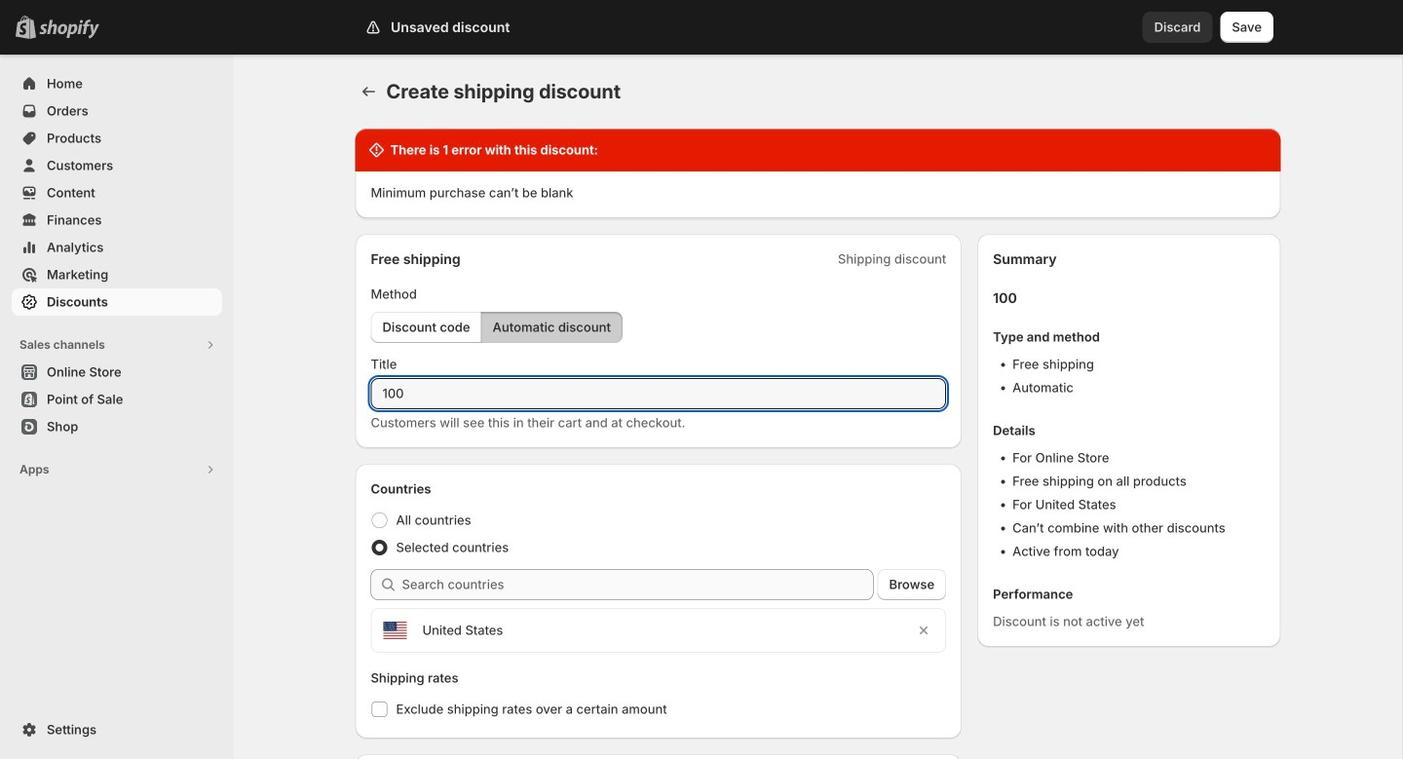 Task type: locate. For each thing, give the bounding box(es) containing it.
shopify image
[[39, 19, 99, 39]]

Search countries text field
[[402, 569, 874, 600]]

None text field
[[371, 378, 947, 409]]



Task type: vqa. For each thing, say whether or not it's contained in the screenshot.
the Search countries text field
yes



